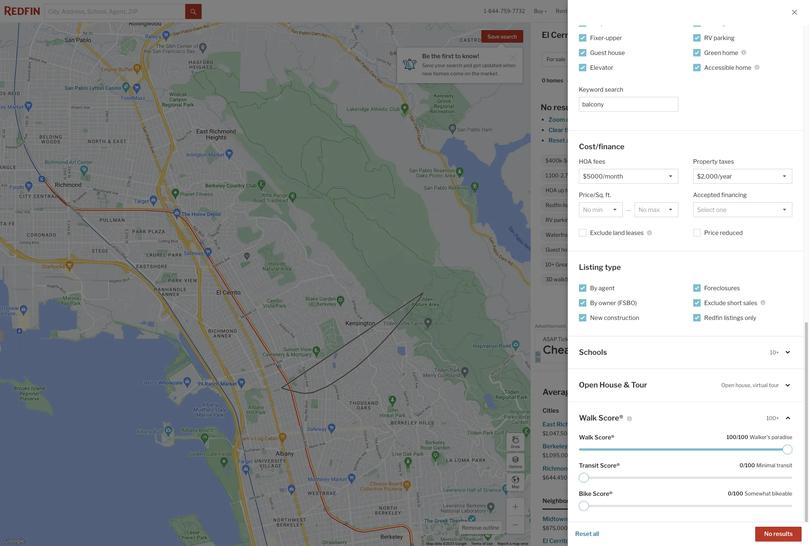 Task type: describe. For each thing, give the bounding box(es) containing it.
primary for primary bedroom on main floor
[[705, 20, 727, 27]]

1 vertical spatial accessible
[[686, 247, 713, 253]]

to right the tax
[[667, 187, 672, 194]]

your inside save your search and get updated when new homes come on the market.
[[435, 62, 446, 68]]

& for walkthrough
[[586, 277, 590, 283]]

average home prices near el cerrito, ca
[[543, 388, 698, 397]]

1 filters from the left
[[574, 137, 591, 144]]

el for el cerrito
[[687, 302, 693, 309]]

richmond for richmond annex homes for sale
[[671, 516, 699, 523]]

0 horizontal spatial house
[[562, 247, 577, 253]]

1 vertical spatial rv
[[546, 217, 553, 223]]

richmond homes for sale $644,450
[[543, 465, 614, 481]]

come
[[451, 70, 464, 76]]

new construction
[[591, 314, 640, 322]]

first
[[442, 53, 454, 60]]

/100 for transit score®
[[744, 463, 756, 469]]

data
[[435, 542, 442, 546]]

hoa fees
[[580, 158, 606, 165]]

hoa for hoa up to $5,000/month
[[546, 187, 558, 194]]

0 horizontal spatial the
[[432, 53, 441, 60]]

hoa for hoa fees
[[580, 158, 593, 165]]

all inside zoom out clear the map boundary reset all filters or remove one of your filters below to see more homes
[[567, 137, 573, 144]]

map region
[[0, 0, 561, 547]]

•
[[568, 78, 569, 84]]

of inside zoom out clear the map boundary reset all filters or remove one of your filters below to see more homes
[[634, 137, 639, 144]]

open for open house & tour
[[580, 381, 599, 390]]

hills
[[571, 538, 583, 545]]

reset inside button
[[576, 531, 592, 538]]

score® for walk
[[595, 434, 615, 441]]

remove 10+ greatschools rating image
[[609, 263, 614, 267]]

1-844-759-7732 link
[[484, 8, 526, 14]]

sale down 100 in the right of the page
[[734, 443, 745, 450]]

market insights
[[717, 32, 761, 39]]

0 horizontal spatial redfin listings only
[[546, 202, 592, 209]]

1 vertical spatial exclude short sales
[[705, 300, 758, 307]]

remove
[[600, 137, 621, 144]]

air conditioning
[[593, 217, 631, 223]]

0 horizontal spatial listings
[[563, 202, 581, 209]]

be the first to know! dialog
[[397, 43, 523, 83]]

list box down price/sq. ft.
[[580, 202, 623, 217]]

market.
[[481, 70, 499, 76]]

2 walk score® from the top
[[580, 434, 615, 441]]

5+ parking spots
[[676, 277, 716, 283]]

0 horizontal spatial short
[[728, 300, 743, 307]]

berkeley
[[543, 443, 568, 450]]

be
[[423, 53, 430, 60]]

0 horizontal spatial guest house
[[546, 247, 577, 253]]

no private pool
[[746, 202, 783, 209]]

options button
[[507, 453, 525, 472]]

land for exclude
[[614, 230, 625, 237]]

0 horizontal spatial no results
[[541, 103, 581, 112]]

report ad
[[790, 325, 806, 329]]

report a map error
[[498, 542, 529, 546]]

0 vertical spatial redfin
[[546, 202, 562, 209]]

new
[[423, 70, 433, 76]]

remove redfin listings only image
[[596, 203, 600, 208]]

map for map
[[512, 485, 520, 489]]

0 homes •
[[542, 77, 569, 84]]

coming soon, under contract/pending
[[611, 173, 702, 179]]

report ad button
[[790, 325, 806, 331]]

greatschools
[[556, 262, 589, 268]]

0 horizontal spatial of
[[483, 542, 486, 546]]

©2023
[[443, 542, 455, 546]]

0 vertical spatial tour
[[606, 277, 616, 283]]

0 vertical spatial rv
[[705, 34, 713, 41]]

0 vertical spatial accessible home
[[705, 64, 752, 71]]

boundary
[[589, 127, 616, 134]]

virtual
[[753, 382, 769, 389]]

el right near
[[646, 388, 653, 397]]

use
[[487, 542, 494, 546]]

property for property taxes
[[694, 158, 718, 165]]

submit search image
[[191, 9, 197, 15]]

coming
[[611, 173, 630, 179]]

townhouse,
[[680, 158, 709, 164]]

accepted
[[694, 192, 721, 199]]

east
[[543, 421, 556, 428]]

kensington
[[671, 443, 703, 450]]

primary bedroom on main floor
[[705, 20, 791, 27]]

terms of use
[[472, 542, 494, 546]]

updated
[[483, 62, 502, 68]]

$400k- for remove $400k-$4.5m icon
[[588, 56, 607, 63]]

$1,047,500
[[543, 431, 572, 437]]

richmond for richmond homes for sale $644,450
[[543, 465, 572, 472]]

east richmond heights homes for sale $1,047,500
[[543, 421, 651, 437]]

for inside the 'homes for sale $1,349,900'
[[731, 465, 739, 472]]

exclude left 55+
[[663, 202, 682, 209]]

open house, virtual tour
[[722, 382, 780, 389]]

ba
[[727, 56, 733, 63]]

clear the map boundary button
[[549, 127, 616, 134]]

2 horizontal spatial redfin
[[705, 314, 723, 322]]

land for townhouse,
[[710, 158, 721, 164]]

remove $400k-$4.5m image
[[621, 57, 625, 62]]

$644,450
[[543, 475, 568, 481]]

remove outline
[[462, 525, 500, 531]]

report a map error link
[[498, 542, 529, 546]]

walker's
[[750, 434, 771, 441]]

0 vertical spatial rv parking
[[705, 34, 735, 41]]

0 vertical spatial no
[[541, 103, 552, 112]]

waterfront
[[546, 232, 573, 238]]

primary for primary bedroom on main
[[694, 217, 713, 223]]

communities
[[694, 202, 726, 209]]

1 vertical spatial fireplace
[[652, 217, 674, 223]]

ad region
[[535, 330, 806, 363]]

0 for bike score®
[[729, 491, 732, 497]]

sale inside button
[[556, 56, 566, 63]]

0 vertical spatial ft.
[[585, 173, 590, 179]]

fixer- for uppers
[[612, 202, 626, 209]]

keyword search
[[580, 86, 624, 93]]

exclude right remove property tax up to $2,000/year 'image'
[[726, 187, 745, 194]]

844-
[[489, 8, 501, 14]]

report for report ad
[[790, 325, 801, 329]]

midtown
[[543, 516, 568, 523]]

el for el cerrito, ca homes for sale
[[542, 30, 550, 40]]

agent
[[599, 285, 615, 292]]

for inside east richmond heights homes for sale $1,047,500
[[631, 421, 639, 428]]

2 walk from the top
[[580, 434, 594, 441]]

score® for transit
[[601, 463, 620, 470]]

55+
[[683, 202, 693, 209]]

1 vertical spatial green
[[637, 247, 652, 253]]

search for save search
[[501, 33, 518, 40]]

0 inside 0 homes •
[[542, 77, 546, 84]]

report for report a map error
[[498, 542, 509, 546]]

1 vertical spatial sales
[[744, 300, 758, 307]]

tax
[[651, 187, 659, 194]]

1 vertical spatial ft.
[[606, 192, 612, 199]]

/100 for walk score®
[[737, 434, 749, 441]]

studio+ / 4+ ba
[[697, 56, 733, 63]]

0 vertical spatial parking
[[715, 34, 735, 41]]

know!
[[463, 53, 480, 60]]

1 horizontal spatial tour
[[770, 382, 780, 389]]

0 horizontal spatial green home
[[637, 247, 667, 253]]

0 vertical spatial ca
[[583, 30, 594, 40]]

2 filters from the left
[[654, 137, 670, 144]]

exclude down air
[[591, 230, 612, 237]]

no inside button
[[765, 531, 773, 538]]

1 horizontal spatial green home
[[705, 49, 739, 56]]

for sale
[[547, 56, 566, 63]]

1 horizontal spatial ca
[[686, 388, 698, 397]]

be the first to know!
[[423, 53, 480, 60]]

bedroom for primary bedroom on main floor
[[728, 20, 753, 27]]

property for property tax up to $2,000/year
[[629, 187, 650, 194]]

/100 for bike score®
[[732, 491, 744, 497]]

google image
[[2, 537, 26, 547]]

0 vertical spatial cerrito,
[[552, 30, 581, 40]]

to down '2,750'
[[566, 187, 571, 194]]

1 vertical spatial cerrito,
[[655, 388, 684, 397]]

primary bedroom on main
[[694, 217, 756, 223]]

1 horizontal spatial only
[[746, 314, 757, 322]]

for inside the richmond homes for sale $644,450
[[593, 465, 601, 472]]

1 horizontal spatial short
[[746, 187, 759, 194]]

fixer- for upper
[[591, 34, 606, 41]]

and
[[464, 62, 473, 68]]

1 vertical spatial accessible home
[[686, 247, 728, 253]]

to inside dialog
[[455, 53, 461, 60]]

sale right "reset all" button
[[614, 538, 625, 545]]

private
[[755, 202, 772, 209]]

under
[[645, 173, 659, 179]]

0 vertical spatial accessible
[[705, 64, 735, 71]]

0 vertical spatial house
[[609, 49, 626, 56]]

pets
[[638, 232, 649, 238]]

1 horizontal spatial redfin listings only
[[705, 314, 757, 322]]

homes right hills
[[585, 538, 603, 545]]

1 vertical spatial rv parking
[[546, 217, 573, 223]]

main for primary bedroom on main
[[745, 217, 756, 223]]

map inside zoom out clear the map boundary reset all filters or remove one of your filters below to see more homes
[[576, 127, 588, 134]]

4+
[[720, 56, 726, 63]]

accepted financing
[[694, 192, 748, 199]]

10+ for 10+
[[771, 349, 780, 356]]

1 vertical spatial listings
[[725, 314, 744, 322]]

draw
[[512, 445, 521, 449]]

0 /100 minimal transit
[[740, 463, 793, 469]]

$400k- for remove $400k-$4.5m image
[[546, 158, 564, 164]]

by for by agent
[[591, 285, 598, 292]]

search for keyword search
[[605, 86, 624, 93]]

one
[[622, 137, 632, 144]]

price reduced
[[705, 230, 744, 237]]

listing type
[[580, 263, 622, 272]]

near
[[627, 388, 644, 397]]

remove guest house image
[[580, 248, 585, 252]]

price/sq. ft.
[[580, 192, 612, 199]]

rating
[[590, 262, 605, 268]]

remove elevator image
[[620, 248, 625, 252]]

townhouse, land
[[680, 158, 721, 164]]

1 horizontal spatial sales
[[760, 187, 772, 194]]

homes inside zoom out clear the map boundary reset all filters or remove one of your filters below to see more homes
[[724, 137, 743, 144]]

average
[[543, 388, 576, 397]]

2 up from the left
[[660, 187, 666, 194]]

upper
[[606, 34, 623, 41]]

open house & tour
[[580, 381, 648, 390]]

1 horizontal spatial green
[[705, 49, 722, 56]]

no results inside no results button
[[765, 531, 794, 538]]

1 vertical spatial map
[[513, 542, 520, 546]]

—
[[627, 207, 632, 213]]

exclude down foreclosures
[[705, 300, 727, 307]]

1 horizontal spatial guest
[[591, 49, 607, 56]]



Task type: locate. For each thing, give the bounding box(es) containing it.
1 horizontal spatial results
[[774, 531, 794, 538]]

search down 759-
[[501, 33, 518, 40]]

0
[[542, 77, 546, 84], [740, 463, 744, 469], [729, 491, 732, 497]]

sale down cities heading
[[640, 421, 651, 428]]

0 vertical spatial studio+
[[697, 56, 716, 63]]

up down 1,100-2,750 sq. ft.
[[559, 187, 565, 194]]

map inside button
[[512, 485, 520, 489]]

parking right 5+
[[683, 277, 702, 283]]

open left house,
[[722, 382, 735, 389]]

1 vertical spatial save
[[423, 62, 434, 68]]

sale down somewhat
[[749, 516, 761, 523]]

map
[[576, 127, 588, 134], [513, 542, 520, 546]]

score® right transit
[[601, 463, 620, 470]]

ca left homes
[[583, 30, 594, 40]]

0 horizontal spatial &
[[586, 277, 590, 283]]

$400k-$4.5m button
[[583, 52, 631, 67]]

$400k-$4.5m down fixer-upper
[[588, 56, 623, 63]]

midtown homes for sale $875,000
[[543, 516, 610, 532]]

search up come
[[447, 62, 463, 68]]

annex
[[701, 516, 719, 523]]

0 vertical spatial fireplace
[[591, 20, 616, 27]]

0 vertical spatial the
[[432, 53, 441, 60]]

list box down the tax
[[635, 202, 679, 217]]

redfin listings only
[[546, 202, 592, 209], [705, 314, 757, 322]]

$5,000/month
[[572, 187, 608, 194]]

homes inside east richmond heights homes for sale $1,047,500
[[611, 421, 629, 428]]

sale inside berkeley homes for sale $1,095,000
[[599, 443, 610, 450]]

house up remove $400k-$4.5m icon
[[609, 49, 626, 56]]

ft.
[[585, 173, 590, 179], [606, 192, 612, 199]]

fees
[[594, 158, 606, 165]]

homes for sale $1,349,900
[[671, 465, 752, 481]]

1,100-
[[546, 173, 561, 179]]

the inside save your search and get updated when new homes come on the market.
[[472, 70, 480, 76]]

map for map data ©2023 google
[[427, 542, 434, 546]]

construction
[[605, 314, 640, 322]]

1 vertical spatial your
[[641, 137, 653, 144]]

view
[[607, 232, 618, 238]]

your down first
[[435, 62, 446, 68]]

remove waterfront image
[[577, 233, 581, 237]]

accessible home down "ba"
[[705, 64, 752, 71]]

/100 left walker's
[[737, 434, 749, 441]]

1 horizontal spatial reset
[[576, 531, 592, 538]]

remove have view image
[[622, 233, 626, 237]]

soon,
[[631, 173, 644, 179]]

1 vertical spatial house
[[562, 247, 577, 253]]

& left "tour" at the bottom right of the page
[[624, 381, 630, 390]]

0 horizontal spatial parking
[[554, 217, 573, 223]]

filters left below
[[654, 137, 670, 144]]

homes
[[596, 30, 624, 40]]

score® down the prices
[[599, 414, 624, 423]]

report left a
[[498, 542, 509, 546]]

2 vertical spatial no
[[765, 531, 773, 538]]

1 horizontal spatial cerrito
[[694, 302, 713, 309]]

market
[[717, 32, 738, 39]]

1 horizontal spatial hoa
[[580, 158, 593, 165]]

list box for hoa fees
[[580, 169, 679, 184]]

contract/pending
[[660, 173, 702, 179]]

0 horizontal spatial guest
[[546, 247, 561, 253]]

redfin down hoa up to $5,000/month
[[546, 202, 562, 209]]

ft. right sq.
[[585, 173, 590, 179]]

homes right more
[[724, 137, 743, 144]]

City, Address, School, Agent, ZIP search field
[[45, 4, 185, 19]]

0 horizontal spatial 0
[[542, 77, 546, 84]]

all right hills
[[594, 531, 600, 538]]

2,750
[[561, 173, 576, 179]]

0 horizontal spatial redfin
[[546, 202, 562, 209]]

0 horizontal spatial up
[[559, 187, 565, 194]]

homes inside save your search and get updated when new homes come on the market.
[[434, 70, 450, 76]]

0 down homes for sale link
[[729, 491, 732, 497]]

0 horizontal spatial sales
[[744, 300, 758, 307]]

100+
[[767, 415, 780, 422]]

1 vertical spatial $4.5m
[[564, 158, 580, 164]]

0 horizontal spatial map
[[513, 542, 520, 546]]

1 by from the top
[[591, 285, 598, 292]]

walk score® down the heights
[[580, 434, 615, 441]]

by owner (fsbo)
[[591, 300, 638, 307]]

filters
[[574, 137, 591, 144], [654, 137, 670, 144]]

studio+ inside button
[[697, 56, 716, 63]]

1 vertical spatial primary
[[694, 217, 713, 223]]

sales
[[760, 187, 772, 194], [744, 300, 758, 307]]

for inside midtown homes for sale $875,000
[[590, 516, 598, 523]]

1 horizontal spatial up
[[660, 187, 666, 194]]

0 horizontal spatial save
[[423, 62, 434, 68]]

sale inside east richmond heights homes for sale $1,047,500
[[640, 421, 651, 428]]

save
[[488, 33, 500, 40], [423, 62, 434, 68]]

0 vertical spatial no results
[[541, 103, 581, 112]]

/100 left somewhat
[[732, 491, 744, 497]]

1-844-759-7732
[[484, 8, 526, 14]]

primary up market
[[705, 20, 727, 27]]

score® right bike
[[593, 491, 613, 498]]

0 horizontal spatial $4.5m
[[564, 158, 580, 164]]

100
[[727, 434, 737, 441]]

search up e.g. office, balcony, modern text field
[[605, 86, 624, 93]]

have
[[593, 232, 606, 238]]

759-
[[501, 8, 513, 14]]

list box up fixer-uppers
[[580, 169, 679, 184]]

0 horizontal spatial on
[[465, 70, 471, 76]]

1 vertical spatial walk
[[580, 434, 594, 441]]

remove townhouse, land image
[[724, 159, 729, 163]]

1 vertical spatial elevator
[[596, 247, 617, 253]]

0 vertical spatial $4.5m
[[607, 56, 623, 63]]

el for el cerrito hills homes for sale
[[543, 538, 549, 545]]

to right first
[[455, 53, 461, 60]]

sale left minimal
[[741, 465, 752, 472]]

sale inside the richmond homes for sale $644,450
[[603, 465, 614, 472]]

tour
[[632, 381, 648, 390]]

hoa down 1,100-
[[546, 187, 558, 194]]

price/sq.
[[580, 192, 605, 199]]

el cerrito link
[[687, 302, 713, 309]]

guest house down fixer-upper
[[591, 49, 626, 56]]

$400k- down fixer-upper
[[588, 56, 607, 63]]

on down 'and'
[[465, 70, 471, 76]]

zip codes element
[[599, 491, 627, 510]]

homes inside midtown homes for sale $875,000
[[569, 516, 588, 523]]

0 horizontal spatial rv parking
[[546, 217, 573, 223]]

homes down berkeley homes for sale $1,095,000
[[573, 465, 592, 472]]

0 horizontal spatial only
[[582, 202, 592, 209]]

1 up from the left
[[559, 187, 565, 194]]

property down soon,
[[629, 187, 650, 194]]

1 vertical spatial ca
[[686, 388, 698, 397]]

transit
[[777, 463, 793, 469]]

homes up the 'homes for sale $1,349,900'
[[704, 443, 723, 450]]

save inside button
[[488, 33, 500, 40]]

search inside button
[[501, 33, 518, 40]]

green left "ba"
[[705, 49, 722, 56]]

0 vertical spatial $400k-
[[588, 56, 607, 63]]

$4.5m for remove $400k-$4.5m icon
[[607, 56, 623, 63]]

0 vertical spatial primary
[[705, 20, 727, 27]]

0 vertical spatial map
[[512, 485, 520, 489]]

list box down financing
[[694, 202, 793, 217]]

0 vertical spatial green home
[[705, 49, 739, 56]]

$4.5m for remove $400k-$4.5m image
[[564, 158, 580, 164]]

land down "conditioning"
[[614, 230, 625, 237]]

property up the remove coming soon, under contract/pending icon
[[694, 158, 718, 165]]

open for open house, virtual tour
[[722, 382, 735, 389]]

1 vertical spatial no
[[746, 202, 753, 209]]

score® down the heights
[[595, 434, 615, 441]]

el up for
[[542, 30, 550, 40]]

1 vertical spatial of
[[483, 542, 486, 546]]

100 /100 walker's paradise
[[727, 434, 793, 441]]

homes up reset all
[[569, 516, 588, 523]]

1 horizontal spatial no results
[[765, 531, 794, 538]]

by left owner
[[591, 300, 598, 307]]

ft. right price/sq.
[[606, 192, 612, 199]]

$400k-$4.5m for remove $400k-$4.5m icon
[[588, 56, 623, 63]]

0 vertical spatial richmond
[[557, 421, 586, 428]]

on for primary bedroom on main floor
[[755, 20, 762, 27]]

homes inside 0 homes •
[[547, 77, 564, 84]]

keyword
[[580, 86, 604, 93]]

when
[[503, 62, 516, 68]]

richmond left annex
[[671, 516, 699, 523]]

map down the "out"
[[576, 127, 588, 134]]

0 horizontal spatial open
[[580, 381, 599, 390]]

listings down foreclosures
[[725, 314, 744, 322]]

1 vertical spatial $400k-
[[546, 158, 564, 164]]

rv left market
[[705, 34, 713, 41]]

0 vertical spatial exclude short sales
[[726, 187, 772, 194]]

0 horizontal spatial ca
[[583, 30, 594, 40]]

el
[[542, 30, 550, 40], [687, 302, 693, 309], [646, 388, 653, 397], [543, 538, 549, 545]]

redfin listings only down foreclosures
[[705, 314, 757, 322]]

listings down hoa up to $5,000/month
[[563, 202, 581, 209]]

fixer- left —
[[612, 202, 626, 209]]

exclude short sales up private
[[726, 187, 772, 194]]

results inside button
[[774, 531, 794, 538]]

0 vertical spatial listings
[[563, 202, 581, 209]]

1 horizontal spatial save
[[488, 33, 500, 40]]

1 horizontal spatial redfin
[[628, 302, 646, 309]]

for inside berkeley homes for sale $1,095,000
[[590, 443, 598, 450]]

1 vertical spatial hoa
[[546, 187, 558, 194]]

draw button
[[507, 433, 525, 452]]

1 walk score® from the top
[[580, 414, 624, 423]]

your right one
[[641, 137, 653, 144]]

on for primary bedroom on main
[[737, 217, 743, 223]]

richmond inside east richmond heights homes for sale $1,047,500
[[557, 421, 586, 428]]

1 vertical spatial redfin listings only
[[705, 314, 757, 322]]

0 horizontal spatial map
[[427, 542, 434, 546]]

the inside zoom out clear the map boundary reset all filters or remove one of your filters below to see more homes
[[565, 127, 575, 134]]

short up private
[[746, 187, 759, 194]]

homes inside the 'homes for sale $1,349,900'
[[711, 465, 730, 472]]

remove $400k-$4.5m image
[[584, 159, 589, 163]]

1 horizontal spatial search
[[501, 33, 518, 40]]

search inside save your search and get updated when new homes come on the market.
[[447, 62, 463, 68]]

foreclosures
[[705, 285, 741, 292]]

0 vertical spatial land
[[710, 158, 721, 164]]

$400k-$4.5m up 1,100-2,750 sq. ft.
[[546, 158, 580, 164]]

below
[[672, 137, 688, 144]]

homes right new
[[434, 70, 450, 76]]

homes for sale link
[[671, 464, 794, 474]]

$400k- inside "button"
[[588, 56, 607, 63]]

2 by from the top
[[591, 300, 598, 307]]

terms of use link
[[472, 542, 494, 546]]

homes inside berkeley homes for sale $1,095,000
[[570, 443, 589, 450]]

0 vertical spatial only
[[582, 202, 592, 209]]

main
[[763, 20, 777, 27], [745, 217, 756, 223]]

bedroom for primary bedroom on main
[[714, 217, 736, 223]]

cerrito down foreclosures
[[694, 302, 713, 309]]

the up reset all filters button
[[565, 127, 575, 134]]

house
[[609, 49, 626, 56], [562, 247, 577, 253]]

1 vertical spatial green home
[[637, 247, 667, 253]]

cerrito for el cerrito
[[694, 302, 713, 309]]

0 horizontal spatial all
[[567, 137, 573, 144]]

bedroom up price reduced
[[714, 217, 736, 223]]

all down clear the map boundary 'button'
[[567, 137, 573, 144]]

remove property tax up to $2,000/year image
[[709, 188, 714, 193]]

your inside zoom out clear the map boundary reset all filters or remove one of your filters below to see more homes
[[641, 137, 653, 144]]

schools
[[580, 348, 608, 357]]

green home
[[705, 49, 739, 56], [637, 247, 667, 253]]

1 vertical spatial 0
[[740, 463, 744, 469]]

studio+ down cost/finance
[[601, 158, 619, 164]]

homes right annex
[[720, 516, 739, 523]]

0 vertical spatial cerrito
[[694, 302, 713, 309]]

1 horizontal spatial filters
[[654, 137, 670, 144]]

transit
[[580, 463, 599, 470]]

0 horizontal spatial rv
[[546, 217, 553, 223]]

0 vertical spatial your
[[435, 62, 446, 68]]

neighborhoods element
[[543, 491, 587, 510]]

save inside save your search and get updated when new homes come on the market.
[[423, 62, 434, 68]]

house,
[[736, 382, 752, 389]]

map data ©2023 google
[[427, 542, 467, 546]]

cities heading
[[543, 407, 798, 415]]

save down 844-
[[488, 33, 500, 40]]

reset all
[[576, 531, 600, 538]]

sale
[[638, 30, 655, 40]]

$4.5m down upper
[[607, 56, 623, 63]]

remove 1,100-2,750 sq. ft. image
[[594, 174, 599, 178]]

0 for transit score®
[[740, 463, 744, 469]]

1 horizontal spatial parking
[[683, 277, 702, 283]]

/100
[[737, 434, 749, 441], [744, 463, 756, 469], [732, 491, 744, 497]]

1 horizontal spatial ft.
[[606, 192, 612, 199]]

save for save search
[[488, 33, 500, 40]]

list box for accepted financing
[[694, 202, 793, 217]]

advertisement
[[535, 324, 567, 329]]

tour right virtual on the right bottom
[[770, 382, 780, 389]]

1 vertical spatial bedroom
[[714, 217, 736, 223]]

1 vertical spatial main
[[745, 217, 756, 223]]

redfin listings only down hoa up to $5,000/month
[[546, 202, 592, 209]]

up right the tax
[[660, 187, 666, 194]]

0 horizontal spatial results
[[554, 103, 581, 112]]

list box for property taxes
[[694, 169, 793, 184]]

type
[[606, 263, 622, 272]]

more
[[708, 137, 723, 144]]

1 horizontal spatial house
[[609, 49, 626, 56]]

parking up "4+"
[[715, 34, 735, 41]]

elevator
[[591, 64, 614, 71], [596, 247, 617, 253]]

to inside zoom out clear the map boundary reset all filters or remove one of your filters below to see more homes
[[690, 137, 696, 144]]

rv parking up /
[[705, 34, 735, 41]]

guest down waterfront
[[546, 247, 561, 253]]

remove coming soon, under contract/pending image
[[707, 174, 712, 178]]

walkthrough
[[554, 277, 585, 283]]

homes inside the richmond homes for sale $644,450
[[573, 465, 592, 472]]

None range field
[[580, 445, 793, 455], [580, 473, 793, 483], [580, 502, 793, 511], [580, 445, 793, 455], [580, 473, 793, 483], [580, 502, 793, 511]]

video
[[591, 277, 604, 283]]

1 vertical spatial guest
[[546, 247, 561, 253]]

cerrito, up for sale button
[[552, 30, 581, 40]]

list box up financing
[[694, 169, 793, 184]]

1 horizontal spatial studio+
[[697, 56, 716, 63]]

air
[[593, 217, 600, 223]]

walk
[[580, 414, 598, 423], [580, 434, 594, 441]]

0 vertical spatial green
[[705, 49, 722, 56]]

guest house
[[591, 49, 626, 56], [546, 247, 577, 253]]

score® for bike
[[593, 491, 613, 498]]

1 vertical spatial redfin
[[628, 302, 646, 309]]

options
[[509, 465, 523, 469]]

error
[[521, 542, 529, 546]]

all inside button
[[594, 531, 600, 538]]

studio+ left /
[[697, 56, 716, 63]]

reset all filters button
[[549, 137, 591, 144]]

1 horizontal spatial the
[[472, 70, 480, 76]]

for
[[547, 56, 555, 63]]

list box
[[580, 169, 679, 184], [694, 169, 793, 184], [580, 202, 623, 217], [635, 202, 679, 217], [694, 202, 793, 217]]

sale inside the 'homes for sale $1,349,900'
[[741, 465, 752, 472]]

parking
[[715, 34, 735, 41], [554, 217, 573, 223], [683, 277, 702, 283]]

ca up cities heading
[[686, 388, 698, 397]]

the down get
[[472, 70, 480, 76]]

1 horizontal spatial open
[[722, 382, 735, 389]]

main down private
[[745, 217, 756, 223]]

$1,095,000
[[543, 453, 572, 459]]

redfin up construction
[[628, 302, 646, 309]]

the right be at the top
[[432, 53, 441, 60]]

1 vertical spatial parking
[[554, 217, 573, 223]]

on inside save your search and get updated when new homes come on the market.
[[465, 70, 471, 76]]

el cerrito
[[687, 302, 713, 309]]

report inside button
[[790, 325, 801, 329]]

10+ for 10+ greatschools rating
[[546, 262, 555, 268]]

0 vertical spatial elevator
[[591, 64, 614, 71]]

& left video on the bottom right
[[586, 277, 590, 283]]

save for save your search and get updated when new homes come on the market.
[[423, 62, 434, 68]]

1 horizontal spatial cerrito,
[[655, 388, 684, 397]]

e.g. office, balcony, modern text field
[[583, 101, 676, 108]]

$400k-$4.5m inside "button"
[[588, 56, 623, 63]]

primary up washer/dryer
[[694, 217, 713, 223]]

homes up transit
[[570, 443, 589, 450]]

on
[[755, 20, 762, 27], [465, 70, 471, 76], [737, 217, 743, 223]]

2 vertical spatial 0
[[729, 491, 732, 497]]

richmond up $1,047,500
[[557, 421, 586, 428]]

to
[[455, 53, 461, 60], [690, 137, 696, 144], [566, 187, 571, 194], [667, 187, 672, 194]]

1 horizontal spatial $4.5m
[[607, 56, 623, 63]]

main for primary bedroom on main floor
[[763, 20, 777, 27]]

a
[[510, 542, 512, 546]]

bedroom up market insights at the right top of the page
[[728, 20, 753, 27]]

0 vertical spatial redfin listings only
[[546, 202, 592, 209]]

2 horizontal spatial 0
[[740, 463, 744, 469]]

land left remove townhouse, land "icon"
[[710, 158, 721, 164]]

2 vertical spatial search
[[605, 86, 624, 93]]

remove green home image
[[670, 248, 674, 252]]

rv up waterfront
[[546, 217, 553, 223]]

/100 left minimal
[[744, 463, 756, 469]]

0 vertical spatial bedroom
[[728, 20, 753, 27]]

by
[[591, 285, 598, 292], [591, 300, 598, 307]]

1 vertical spatial cerrito
[[550, 538, 570, 545]]

0 horizontal spatial 10+
[[546, 262, 555, 268]]

rv parking
[[705, 34, 735, 41], [546, 217, 573, 223]]

0 vertical spatial guest house
[[591, 49, 626, 56]]

1-
[[484, 8, 489, 14]]

land
[[710, 158, 721, 164], [614, 230, 625, 237]]

1 vertical spatial land
[[614, 230, 625, 237]]

2 horizontal spatial on
[[755, 20, 762, 27]]

cerrito for el cerrito hills homes for sale
[[550, 538, 570, 545]]

reset inside zoom out clear the map boundary reset all filters or remove one of your filters below to see more homes
[[549, 137, 566, 144]]

0 horizontal spatial reset
[[549, 137, 566, 144]]

save search
[[488, 33, 518, 40]]

0 horizontal spatial no
[[541, 103, 552, 112]]

exclude short sales down foreclosures
[[705, 300, 758, 307]]

spots
[[703, 277, 716, 283]]

sale inside midtown homes for sale $875,000
[[599, 516, 610, 523]]

$400k-$4.5m for remove $400k-$4.5m image
[[546, 158, 580, 164]]

1 vertical spatial studio+
[[601, 158, 619, 164]]

0 horizontal spatial cerrito
[[550, 538, 570, 545]]

berkeley homes for sale $1,095,000
[[543, 443, 610, 459]]

1 horizontal spatial your
[[641, 137, 653, 144]]

taxes
[[720, 158, 735, 165]]

remove accessible home image
[[731, 248, 736, 252]]

1 walk from the top
[[580, 414, 598, 423]]

homes left •
[[547, 77, 564, 84]]

by for by owner (fsbo)
[[591, 300, 598, 307]]

0 vertical spatial walk
[[580, 414, 598, 423]]

richmond inside the richmond homes for sale $644,450
[[543, 465, 572, 472]]

cost/finance
[[580, 142, 625, 151]]

exclude
[[726, 187, 745, 194], [663, 202, 682, 209], [591, 230, 612, 237], [705, 300, 727, 307]]

studio+ for studio+ / 4+ ba
[[697, 56, 716, 63]]

$4.5m inside "button"
[[607, 56, 623, 63]]

1 horizontal spatial guest house
[[591, 49, 626, 56]]

& for house
[[624, 381, 630, 390]]

for sale button
[[542, 52, 580, 67]]

up
[[559, 187, 565, 194], [660, 187, 666, 194]]

paradise
[[772, 434, 793, 441]]

map left data
[[427, 542, 434, 546]]

studio+ for studio+
[[601, 158, 619, 164]]

sale right for
[[556, 56, 566, 63]]

or
[[593, 137, 598, 144]]

1 vertical spatial the
[[472, 70, 480, 76]]

studio+
[[697, 56, 716, 63], [601, 158, 619, 164]]



Task type: vqa. For each thing, say whether or not it's contained in the screenshot.
4 related to $2,599,000
no



